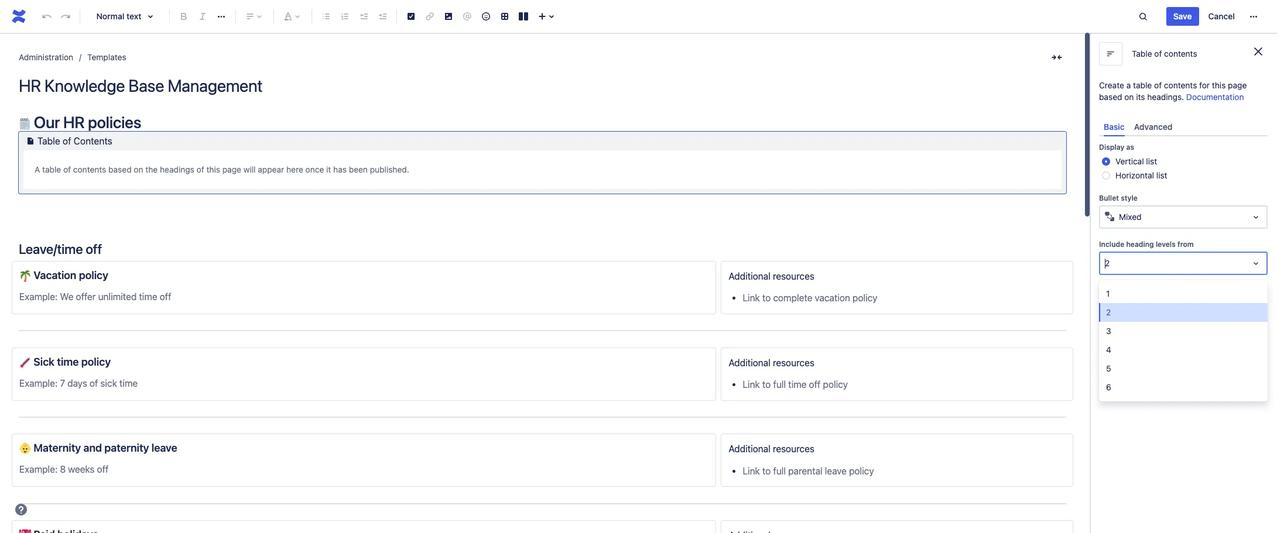 Task type: vqa. For each thing, say whether or not it's contained in the screenshot.
Drag
no



Task type: locate. For each thing, give the bounding box(es) containing it.
2 resources from the top
[[773, 358, 815, 368]]

open image
[[1250, 257, 1264, 271], [1250, 303, 1264, 317]]

on
[[1125, 92, 1135, 102], [134, 165, 143, 175]]

4
[[1107, 345, 1112, 355]]

outdent ⇧tab image
[[357, 9, 371, 23]]

0 vertical spatial page
[[1229, 80, 1248, 90]]

paternity
[[104, 442, 149, 455]]

will
[[244, 165, 256, 175]]

1 horizontal spatial based
[[1100, 92, 1123, 102]]

hr
[[63, 113, 85, 132]]

1 horizontal spatial table
[[1134, 80, 1153, 90]]

link image
[[423, 9, 437, 23]]

1 vertical spatial on
[[134, 165, 143, 175]]

2 open image from the top
[[1250, 303, 1264, 317]]

a
[[1127, 80, 1132, 90]]

table down find and replace icon
[[1133, 49, 1153, 59]]

1 additional resources from the top
[[729, 271, 815, 282]]

on left the
[[134, 165, 143, 175]]

and
[[83, 442, 102, 455]]

maternity and paternity leave
[[31, 442, 177, 455]]

bullet list ⌘⇧8 image
[[319, 9, 333, 23]]

0 vertical spatial on
[[1125, 92, 1135, 102]]

:date: image
[[19, 530, 31, 534], [19, 530, 31, 534]]

horizontal list
[[1116, 171, 1168, 181]]

templates
[[87, 52, 126, 62]]

1 open image from the top
[[1250, 257, 1264, 271]]

table image
[[498, 9, 512, 23]]

policy
[[79, 269, 108, 282], [81, 355, 111, 368]]

table right a
[[42, 165, 61, 175]]

vacation policy
[[31, 269, 108, 282]]

1 vertical spatial table
[[38, 136, 60, 146]]

table
[[1134, 80, 1153, 90], [42, 165, 61, 175]]

0 horizontal spatial this
[[207, 165, 220, 175]]

1 vertical spatial resources
[[773, 358, 815, 368]]

confluence image
[[9, 7, 28, 26], [9, 7, 28, 26]]

this
[[1213, 80, 1227, 90], [207, 165, 220, 175]]

has
[[333, 165, 347, 175]]

0 vertical spatial 2
[[1106, 259, 1111, 268]]

1 horizontal spatial page
[[1229, 80, 1248, 90]]

based left the
[[108, 165, 132, 175]]

display as option group
[[1100, 155, 1269, 183]]

vertical
[[1116, 157, 1145, 167]]

table down our
[[38, 136, 60, 146]]

:notepad_spiral: image
[[19, 118, 30, 130], [19, 118, 30, 130]]

on left its
[[1125, 92, 1135, 102]]

3 resources from the top
[[773, 444, 815, 455]]

based down create
[[1100, 92, 1123, 102]]

headings.
[[1148, 92, 1185, 102]]

this right headings
[[207, 165, 220, 175]]

display
[[1100, 143, 1125, 152]]

2 down include on the right of page
[[1106, 259, 1111, 268]]

3 additional resources from the top
[[729, 444, 815, 455]]

1 vertical spatial open image
[[1250, 303, 1264, 317]]

layouts image
[[517, 9, 531, 23]]

its
[[1137, 92, 1146, 102]]

0 vertical spatial based
[[1100, 92, 1123, 102]]

0 horizontal spatial table
[[42, 165, 61, 175]]

list up the horizontal list
[[1147, 157, 1158, 167]]

save button
[[1167, 7, 1200, 26]]

2 vertical spatial resources
[[773, 444, 815, 455]]

1
[[1107, 289, 1111, 299]]

contents down contents
[[73, 165, 106, 175]]

1 additional from the top
[[729, 271, 771, 282]]

1 vertical spatial this
[[207, 165, 220, 175]]

vacation
[[34, 269, 76, 282]]

0 horizontal spatial based
[[108, 165, 132, 175]]

bullet style
[[1100, 194, 1138, 203]]

2 vertical spatial additional
[[729, 444, 771, 455]]

administration link
[[19, 50, 73, 64]]

documentation
[[1187, 92, 1245, 102]]

published.
[[370, 165, 409, 175]]

sick
[[34, 355, 55, 368]]

2 additional resources from the top
[[729, 358, 815, 368]]

:thermometer: image
[[19, 357, 31, 369]]

1 vertical spatial additional
[[729, 358, 771, 368]]

1 vertical spatial list
[[1157, 171, 1168, 181]]

2 inside 1 2 3 4 5 6
[[1107, 308, 1112, 318]]

table inside create a table of contents for this page based on its headings.
[[1134, 80, 1153, 90]]

0 vertical spatial policy
[[79, 269, 108, 282]]

page left will on the top
[[223, 165, 241, 175]]

1 vertical spatial based
[[108, 165, 132, 175]]

1 horizontal spatial this
[[1213, 80, 1227, 90]]

more formatting image
[[214, 9, 229, 23]]

resources for policy
[[773, 358, 815, 368]]

page
[[1229, 80, 1248, 90], [223, 165, 241, 175]]

policy right 'time' in the bottom left of the page
[[81, 355, 111, 368]]

:palm_tree: image
[[19, 271, 31, 282]]

0 vertical spatial resources
[[773, 271, 815, 282]]

it
[[326, 165, 331, 175]]

0 vertical spatial list
[[1147, 157, 1158, 167]]

basic
[[1105, 122, 1125, 132]]

a
[[35, 165, 40, 175]]

contents inside create a table of contents for this page based on its headings.
[[1165, 80, 1198, 90]]

1 vertical spatial table
[[42, 165, 61, 175]]

Bullet style text field
[[1106, 212, 1108, 223]]

additional resources for policy
[[729, 358, 815, 368]]

2
[[1106, 259, 1111, 268], [1107, 308, 1112, 318]]

open image for 2
[[1250, 257, 1264, 271]]

1 vertical spatial 2
[[1107, 308, 1112, 318]]

cancel
[[1209, 11, 1236, 21]]

policy down off
[[79, 269, 108, 282]]

once
[[306, 165, 324, 175]]

make template fixed-width image
[[1051, 50, 1065, 64]]

0 vertical spatial contents
[[1165, 49, 1198, 59]]

additional resources for paternity
[[729, 444, 815, 455]]

contents up headings. on the right of page
[[1165, 80, 1198, 90]]

page inside main content area, start typing to enter text. text field
[[223, 165, 241, 175]]

0 vertical spatial open image
[[1250, 257, 1264, 271]]

tab list
[[1100, 117, 1269, 137]]

None radio
[[1103, 158, 1111, 166], [1103, 172, 1111, 180], [1103, 158, 1111, 166], [1103, 172, 1111, 180]]

0 horizontal spatial page
[[223, 165, 241, 175]]

2 additional from the top
[[729, 358, 771, 368]]

table for table of contents
[[38, 136, 60, 146]]

2 up '3'
[[1107, 308, 1112, 318]]

additional resources
[[729, 271, 815, 282], [729, 358, 815, 368], [729, 444, 815, 455]]

bullet
[[1100, 194, 1120, 203]]

templates link
[[87, 50, 126, 64]]

of up create a table of contents for this page based on its headings.
[[1155, 49, 1163, 59]]

of inside create a table of contents for this page based on its headings.
[[1155, 80, 1163, 90]]

page up documentation link
[[1229, 80, 1248, 90]]

italic ⌘i image
[[196, 9, 210, 23]]

table inside main content area, start typing to enter text. text field
[[42, 165, 61, 175]]

contents
[[1165, 49, 1198, 59], [1165, 80, 1198, 90], [73, 165, 106, 175]]

:thermometer: image
[[19, 357, 31, 369]]

1 vertical spatial page
[[223, 165, 241, 175]]

1 horizontal spatial table
[[1133, 49, 1153, 59]]

mention image
[[461, 9, 475, 23]]

0 horizontal spatial on
[[134, 165, 143, 175]]

of
[[1155, 49, 1163, 59], [1155, 80, 1163, 90], [63, 136, 71, 146], [63, 165, 71, 175], [197, 165, 204, 175]]

table
[[1133, 49, 1153, 59], [38, 136, 60, 146]]

list right horizontal
[[1157, 171, 1168, 181]]

time
[[57, 355, 79, 368]]

0 vertical spatial table
[[1134, 80, 1153, 90]]

select...
[[1106, 305, 1137, 315]]

additional
[[729, 271, 771, 282], [729, 358, 771, 368], [729, 444, 771, 455]]

vertical list
[[1116, 157, 1158, 167]]

text
[[127, 11, 142, 21]]

0 horizontal spatial table
[[38, 136, 60, 146]]

redo ⌘⇧z image
[[59, 9, 73, 23]]

1 horizontal spatial on
[[1125, 92, 1135, 102]]

leave/time off
[[19, 241, 102, 257]]

2 vertical spatial contents
[[73, 165, 106, 175]]

list
[[1147, 157, 1158, 167], [1157, 171, 1168, 181]]

levels
[[1157, 240, 1176, 249]]

this up documentation
[[1213, 80, 1227, 90]]

create a table of contents for this page based on its headings.
[[1100, 80, 1248, 102]]

:baby: image
[[19, 444, 31, 456], [19, 444, 31, 456]]

1 vertical spatial additional resources
[[729, 358, 815, 368]]

Include heading levels from text field
[[1106, 258, 1108, 270]]

0 vertical spatial table
[[1133, 49, 1153, 59]]

action item image
[[404, 9, 418, 23]]

as
[[1127, 143, 1135, 152]]

appear
[[258, 165, 284, 175]]

contents
[[74, 136, 112, 146]]

table up its
[[1134, 80, 1153, 90]]

open image for select...
[[1250, 303, 1264, 317]]

3 additional from the top
[[729, 444, 771, 455]]

of up headings. on the right of page
[[1155, 80, 1163, 90]]

1 vertical spatial contents
[[1165, 80, 1198, 90]]

been
[[349, 165, 368, 175]]

of down table of contents
[[63, 165, 71, 175]]

normal text button
[[85, 4, 165, 29]]

table inside main content area, start typing to enter text. text field
[[38, 136, 60, 146]]

0 vertical spatial this
[[1213, 80, 1227, 90]]

0 vertical spatial additional resources
[[729, 271, 815, 282]]

style
[[1122, 194, 1138, 203]]

based inside create a table of contents for this page based on its headings.
[[1100, 92, 1123, 102]]

resources for paternity
[[773, 444, 815, 455]]

Main content area, start typing to enter text. text field
[[12, 113, 1074, 534]]

mixed
[[1120, 212, 1142, 222]]

0 vertical spatial additional
[[729, 271, 771, 282]]

based
[[1100, 92, 1123, 102], [108, 165, 132, 175]]

2 vertical spatial additional resources
[[729, 444, 815, 455]]

on inside create a table of contents for this page based on its headings.
[[1125, 92, 1135, 102]]

open image inside include heading levels from element
[[1250, 257, 1264, 271]]

1 2 3 4 5 6
[[1107, 289, 1112, 393]]

resources
[[773, 271, 815, 282], [773, 358, 815, 368], [773, 444, 815, 455]]

list for vertical list
[[1147, 157, 1158, 167]]

contents down "save" button
[[1165, 49, 1198, 59]]



Task type: describe. For each thing, give the bounding box(es) containing it.
open image
[[1250, 210, 1264, 225]]

the
[[146, 165, 158, 175]]

table of contents
[[38, 136, 112, 146]]

5
[[1107, 364, 1112, 374]]

:palm_tree: image
[[19, 271, 31, 282]]

heading
[[1127, 240, 1155, 249]]

leave
[[152, 442, 177, 455]]

leave/time
[[19, 241, 83, 257]]

from
[[1178, 240, 1195, 249]]

more image
[[1248, 9, 1262, 23]]

emoji image
[[479, 9, 493, 23]]

6
[[1107, 383, 1112, 393]]

off
[[86, 241, 102, 257]]

sick time policy
[[31, 355, 111, 368]]

advanced
[[1135, 122, 1173, 132]]

list for horizontal list
[[1157, 171, 1168, 181]]

for
[[1200, 80, 1211, 90]]

our
[[34, 113, 60, 132]]

undo ⌘z image
[[40, 9, 54, 23]]

cancel button
[[1202, 7, 1243, 26]]

additional for policy
[[729, 358, 771, 368]]

3
[[1107, 326, 1112, 336]]

this inside create a table of contents for this page based on its headings.
[[1213, 80, 1227, 90]]

close image
[[1252, 45, 1266, 59]]

indent tab image
[[376, 9, 390, 23]]

add image, video, or file image
[[442, 9, 456, 23]]

based inside main content area, start typing to enter text. text field
[[108, 165, 132, 175]]

policies
[[88, 113, 141, 132]]

table of contents
[[1133, 49, 1198, 59]]

save
[[1174, 11, 1193, 21]]

headings
[[160, 165, 194, 175]]

documentation link
[[1187, 92, 1245, 102]]

a table of contents based on the headings of this page will appear here once it has been published.
[[35, 165, 409, 175]]

contents inside main content area, start typing to enter text. text field
[[73, 165, 106, 175]]

normal text
[[96, 11, 142, 21]]

administration
[[19, 52, 73, 62]]

horizontal
[[1116, 171, 1155, 181]]

create
[[1100, 80, 1125, 90]]

of down hr
[[63, 136, 71, 146]]

include heading levels from element
[[1100, 252, 1269, 402]]

our hr policies
[[30, 113, 141, 132]]

to
[[1100, 287, 1107, 295]]

include heading levels from
[[1100, 240, 1195, 249]]

here
[[287, 165, 303, 175]]

page inside create a table of contents for this page based on its headings.
[[1229, 80, 1248, 90]]

bold ⌘b image
[[177, 9, 191, 23]]

maternity
[[34, 442, 81, 455]]

find and replace image
[[1137, 9, 1151, 23]]

include
[[1100, 240, 1125, 249]]

help image
[[14, 503, 28, 517]]

tab list containing basic
[[1100, 117, 1269, 137]]

numbered list ⌘⇧7 image
[[338, 9, 352, 23]]

Give this page a title text field
[[19, 76, 1067, 96]]

table for table of contents
[[1133, 49, 1153, 59]]

this inside main content area, start typing to enter text. text field
[[207, 165, 220, 175]]

1 vertical spatial policy
[[81, 355, 111, 368]]

table of contents image
[[23, 134, 38, 148]]

1 resources from the top
[[773, 271, 815, 282]]

additional for paternity
[[729, 444, 771, 455]]

normal
[[96, 11, 124, 21]]

on inside text field
[[134, 165, 143, 175]]

of right headings
[[197, 165, 204, 175]]

display as
[[1100, 143, 1135, 152]]



